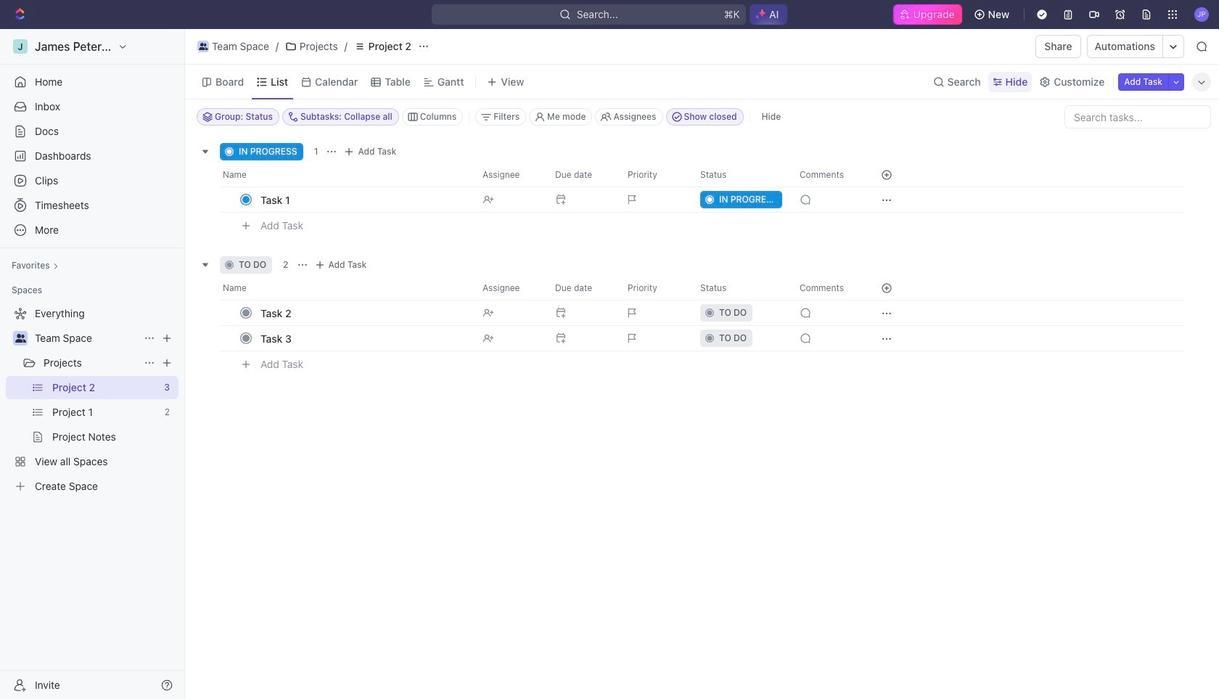 Task type: locate. For each thing, give the bounding box(es) containing it.
tree
[[6, 302, 179, 498]]

Search tasks... text field
[[1066, 106, 1211, 128]]

james peterson's workspace, , element
[[13, 39, 28, 54]]

sidebar navigation
[[0, 29, 188, 699]]



Task type: vqa. For each thing, say whether or not it's contained in the screenshot.
James Peterson's Workspace, , element at the top left
yes



Task type: describe. For each thing, give the bounding box(es) containing it.
user group image
[[15, 334, 26, 343]]

tree inside sidebar navigation
[[6, 302, 179, 498]]

user group image
[[199, 43, 208, 50]]



